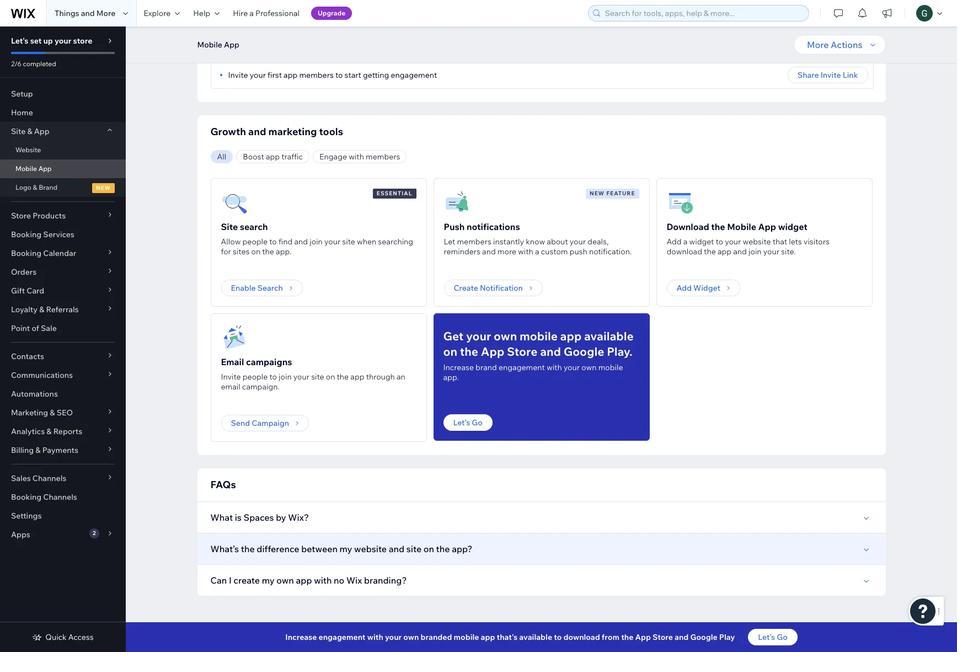 Task type: locate. For each thing, give the bounding box(es) containing it.
0 vertical spatial let's
[[453, 418, 470, 428]]

2/6
[[11, 60, 21, 68]]

home link
[[0, 103, 126, 122]]

available up play.
[[584, 329, 634, 343]]

download inside download the mobile app widget add a widget to your website that lets visitors download the app and join your site.
[[667, 247, 702, 257]]

0 horizontal spatial get
[[443, 329, 464, 343]]

1 horizontal spatial download
[[667, 247, 702, 257]]

more right 'things'
[[96, 8, 116, 18]]

more actions
[[807, 39, 863, 50]]

mobile inside button
[[197, 40, 222, 50]]

a left custom
[[535, 247, 539, 257]]

0 vertical spatial let's go
[[453, 418, 483, 428]]

my right between
[[340, 544, 352, 555]]

2 booking from the top
[[11, 248, 41, 258]]

0 horizontal spatial let's go
[[453, 418, 483, 428]]

of
[[32, 323, 39, 333]]

site inside site search allow people to find and join your site when searching for sites on the app.
[[342, 237, 355, 247]]

mobile
[[520, 329, 558, 343], [599, 363, 623, 372], [454, 632, 479, 642]]

0 horizontal spatial mobile
[[15, 164, 37, 173]]

new for new
[[96, 184, 111, 191]]

1 horizontal spatial let's go
[[758, 632, 788, 642]]

point of sale
[[11, 323, 57, 333]]

to down download the mobile app widget heading
[[716, 237, 723, 247]]

more actions button
[[794, 35, 886, 55]]

branded
[[421, 632, 452, 642]]

email campaigns heading
[[221, 355, 292, 369]]

1 horizontal spatial mobile app
[[197, 40, 239, 50]]

2 horizontal spatial store
[[653, 632, 673, 642]]

a inside push notifications let members instantly know about your deals, reminders and more with a custom push notification.
[[535, 247, 539, 257]]

site down home
[[11, 126, 26, 136]]

access
[[68, 632, 94, 642]]

1 vertical spatial go
[[777, 632, 788, 642]]

on inside site search allow people to find and join your site when searching for sites on the app.
[[251, 247, 261, 257]]

1 vertical spatial more
[[807, 39, 829, 50]]

app inside mobile app button
[[224, 40, 239, 50]]

about
[[547, 237, 568, 247]]

0 horizontal spatial widget
[[689, 237, 714, 247]]

orders
[[11, 267, 37, 277]]

faqs
[[211, 478, 236, 491]]

first
[[268, 70, 282, 80]]

google left play
[[691, 632, 718, 642]]

app inside "mobile app" link
[[38, 164, 52, 173]]

3 booking from the top
[[11, 492, 41, 502]]

searching
[[378, 237, 413, 247]]

set
[[30, 36, 42, 46]]

0 horizontal spatial mobile app
[[15, 164, 52, 173]]

let's go for the bottommost 'let's go' button
[[758, 632, 788, 642]]

gift card
[[11, 286, 44, 296]]

app. up search
[[276, 247, 292, 257]]

booking for booking channels
[[11, 492, 41, 502]]

by
[[276, 512, 286, 523]]

get for your
[[443, 329, 464, 343]]

1 vertical spatial site
[[221, 221, 238, 232]]

&
[[27, 126, 32, 136], [33, 183, 37, 191], [39, 305, 44, 315], [50, 408, 55, 418], [47, 427, 52, 436], [35, 445, 41, 455]]

app. left brand
[[443, 372, 459, 382]]

my right 'create'
[[262, 575, 275, 586]]

& up "website"
[[27, 126, 32, 136]]

1 vertical spatial mobile
[[15, 164, 37, 173]]

mobile app up logo & brand
[[15, 164, 52, 173]]

let's go
[[453, 418, 483, 428], [758, 632, 788, 642]]

create notification button
[[444, 280, 543, 296]]

0 horizontal spatial new
[[96, 184, 111, 191]]

add down download
[[667, 237, 682, 247]]

2 vertical spatial mobile
[[727, 221, 757, 232]]

card
[[27, 286, 44, 296]]

get the app button
[[804, 35, 868, 51]]

get inside get your own mobile app available on the app store and google play. increase brand engagement with your own mobile app.
[[443, 329, 464, 343]]

i
[[229, 575, 232, 586]]

site search heading
[[221, 220, 268, 233]]

lets
[[789, 237, 802, 247]]

1 horizontal spatial widget
[[778, 221, 808, 232]]

0 vertical spatial for
[[404, 38, 415, 48]]

0 vertical spatial website
[[743, 237, 771, 247]]

1 booking from the top
[[11, 230, 41, 239]]

join inside download the mobile app widget add a widget to your website that lets visitors download the app and join your site.
[[749, 247, 762, 257]]

1 horizontal spatial join
[[310, 237, 323, 247]]

1 vertical spatial get
[[443, 329, 464, 343]]

1 horizontal spatial increase
[[443, 363, 474, 372]]

0 horizontal spatial let's
[[453, 418, 470, 428]]

0 horizontal spatial google
[[564, 344, 604, 359]]

mobile inside download the mobile app widget add a widget to your website that lets visitors download the app and join your site.
[[727, 221, 757, 232]]

0 vertical spatial my
[[340, 544, 352, 555]]

a right the hire on the top left of page
[[250, 8, 254, 18]]

to left see
[[320, 38, 328, 48]]

1 horizontal spatial my
[[340, 544, 352, 555]]

& left reports
[[47, 427, 52, 436]]

and inside get your own mobile app available on the app store and google play. increase brand engagement with your own mobile app.
[[540, 344, 561, 359]]

send campaign
[[231, 418, 289, 428]]

start
[[345, 70, 361, 80]]

1 horizontal spatial website
[[743, 237, 771, 247]]

0 vertical spatial add
[[667, 237, 682, 247]]

own
[[494, 329, 517, 343], [582, 363, 597, 372], [277, 575, 294, 586], [404, 632, 419, 642]]

2 vertical spatial store
[[653, 632, 673, 642]]

0 horizontal spatial site
[[11, 126, 26, 136]]

1 vertical spatial channels
[[43, 492, 77, 502]]

download
[[667, 221, 709, 232]]

contacts button
[[0, 347, 126, 366]]

& for marketing
[[50, 408, 55, 418]]

1 vertical spatial mobile app
[[15, 164, 52, 173]]

2 horizontal spatial mobile
[[727, 221, 757, 232]]

1 vertical spatial app.
[[443, 372, 459, 382]]

0 vertical spatial store
[[11, 211, 31, 221]]

0 vertical spatial download
[[667, 247, 702, 257]]

available inside get your own mobile app available on the app store and google play. increase brand engagement with your own mobile app.
[[584, 329, 634, 343]]

0 horizontal spatial a
[[250, 8, 254, 18]]

add left widget
[[677, 283, 692, 293]]

notifications
[[467, 221, 520, 232]]

to
[[320, 38, 328, 48], [335, 70, 343, 80], [269, 237, 277, 247], [716, 237, 723, 247], [270, 372, 277, 382], [554, 632, 562, 642]]

what is spaces by wix?
[[211, 512, 309, 523]]

mobile inside sidebar element
[[15, 164, 37, 173]]

booking services
[[11, 230, 74, 239]]

wix?
[[288, 512, 309, 523]]

an
[[397, 372, 405, 382]]

& right the billing
[[35, 445, 41, 455]]

booking up settings
[[11, 492, 41, 502]]

members inside push notifications let members instantly know about your deals, reminders and more with a custom push notification.
[[457, 237, 492, 247]]

2 vertical spatial booking
[[11, 492, 41, 502]]

that
[[773, 237, 787, 247]]

channels up settings link
[[43, 492, 77, 502]]

get inside button
[[814, 38, 827, 48]]

0 vertical spatial mobile
[[520, 329, 558, 343]]

1 horizontal spatial app.
[[443, 372, 459, 382]]

download left from
[[564, 632, 600, 642]]

booking up orders
[[11, 248, 41, 258]]

1 vertical spatial download
[[564, 632, 600, 642]]

booking inside dropdown button
[[11, 248, 41, 258]]

1 horizontal spatial google
[[691, 632, 718, 642]]

1 horizontal spatial available
[[584, 329, 634, 343]]

a down download
[[684, 237, 688, 247]]

new left feature
[[590, 190, 605, 197]]

more left actions
[[807, 39, 829, 50]]

the inside the email campaigns invite people to join your site on the app through an email campaign.
[[337, 372, 349, 382]]

increase inside get your own mobile app available on the app store and google play. increase brand engagement with your own mobile app.
[[443, 363, 474, 372]]

1 vertical spatial engagement
[[499, 363, 545, 372]]

marketing & seo
[[11, 408, 73, 418]]

for right like
[[404, 38, 415, 48]]

get for the
[[814, 38, 827, 48]]

actions
[[831, 39, 863, 50]]

2 horizontal spatial engagement
[[499, 363, 545, 372]]

members
[[416, 38, 451, 48], [299, 70, 334, 80], [366, 152, 400, 162], [457, 237, 492, 247]]

site.
[[781, 247, 796, 257]]

0 vertical spatial go
[[472, 418, 483, 428]]

1 horizontal spatial more
[[807, 39, 829, 50]]

store products button
[[0, 206, 126, 225]]

store inside get your own mobile app available on the app store and google play. increase brand engagement with your own mobile app.
[[507, 344, 538, 359]]

help
[[193, 8, 210, 18]]

& for billing
[[35, 445, 41, 455]]

1 vertical spatial add
[[677, 283, 692, 293]]

new inside sidebar element
[[96, 184, 111, 191]]

& right logo
[[33, 183, 37, 191]]

1 horizontal spatial mobile
[[520, 329, 558, 343]]

2 vertical spatial engagement
[[319, 632, 366, 642]]

1 vertical spatial people
[[243, 372, 268, 382]]

brand
[[476, 363, 497, 372]]

1 horizontal spatial store
[[507, 344, 538, 359]]

site inside dropdown button
[[11, 126, 26, 136]]

get down create
[[443, 329, 464, 343]]

0 horizontal spatial for
[[221, 247, 231, 257]]

join right find
[[310, 237, 323, 247]]

on
[[280, 38, 289, 48], [251, 247, 261, 257], [443, 344, 457, 359], [326, 372, 335, 382], [424, 544, 434, 555]]

invite down email
[[221, 372, 241, 382]]

home
[[11, 108, 33, 118]]

boost app traffic
[[243, 152, 303, 162]]

1 horizontal spatial engagement
[[391, 70, 437, 80]]

1 horizontal spatial let's
[[758, 632, 775, 642]]

google inside get your own mobile app available on the app store and google play. increase brand engagement with your own mobile app.
[[564, 344, 604, 359]]

increase engagement with your own branded mobile app that's available to download from the app store and google play
[[285, 632, 735, 642]]

available right that's
[[519, 632, 552, 642]]

people down search
[[243, 237, 268, 247]]

1 horizontal spatial site
[[221, 221, 238, 232]]

get left actions
[[814, 38, 827, 48]]

let's
[[11, 36, 28, 46]]

booking down store products
[[11, 230, 41, 239]]

people down email campaigns heading
[[243, 372, 268, 382]]

0 horizontal spatial engagement
[[319, 632, 366, 642]]

1 vertical spatial booking
[[11, 248, 41, 258]]

& left seo
[[50, 408, 55, 418]]

widget down download
[[689, 237, 714, 247]]

a inside download the mobile app widget add a widget to your website that lets visitors download the app and join your site.
[[684, 237, 688, 247]]

0 horizontal spatial store
[[11, 211, 31, 221]]

1 horizontal spatial a
[[535, 247, 539, 257]]

join left the that
[[749, 247, 762, 257]]

0 horizontal spatial available
[[519, 632, 552, 642]]

0 horizontal spatial my
[[262, 575, 275, 586]]

0 vertical spatial mobile app
[[197, 40, 239, 50]]

0 horizontal spatial go
[[472, 418, 483, 428]]

0 vertical spatial increase
[[443, 363, 474, 372]]

and inside site search allow people to find and join your site when searching for sites on the app.
[[294, 237, 308, 247]]

download down download
[[667, 247, 702, 257]]

0 vertical spatial channels
[[32, 473, 66, 483]]

members down push notifications heading
[[457, 237, 492, 247]]

app
[[843, 38, 858, 48], [224, 40, 239, 50], [34, 126, 49, 136], [38, 164, 52, 173], [758, 221, 776, 232], [481, 344, 505, 359], [635, 632, 651, 642]]

mobile app down help button
[[197, 40, 239, 50]]

store inside dropdown button
[[11, 211, 31, 221]]

mobile down "website"
[[15, 164, 37, 173]]

more
[[96, 8, 116, 18], [807, 39, 829, 50]]

new down "mobile app" link
[[96, 184, 111, 191]]

channels for sales channels
[[32, 473, 66, 483]]

0 vertical spatial people
[[243, 237, 268, 247]]

0 vertical spatial site
[[11, 126, 26, 136]]

members right like
[[416, 38, 451, 48]]

1 horizontal spatial go
[[777, 632, 788, 642]]

join down campaigns
[[279, 372, 292, 382]]

& inside popup button
[[47, 427, 52, 436]]

app
[[305, 38, 319, 48], [284, 70, 298, 80], [266, 152, 280, 162], [718, 247, 732, 257], [560, 329, 582, 343], [351, 372, 364, 382], [296, 575, 312, 586], [481, 632, 495, 642]]

channels
[[32, 473, 66, 483], [43, 492, 77, 502]]

members up essential
[[366, 152, 400, 162]]

widget up lets
[[778, 221, 808, 232]]

mobile right download
[[727, 221, 757, 232]]

analytics & reports
[[11, 427, 82, 436]]

download
[[667, 247, 702, 257], [564, 632, 600, 642]]

0 vertical spatial engagement
[[391, 70, 437, 80]]

0 vertical spatial app.
[[276, 247, 292, 257]]

download the mobile app widget add a widget to your website that lets visitors download the app and join your site.
[[667, 221, 830, 257]]

create
[[454, 283, 478, 293]]

& right the loyalty
[[39, 305, 44, 315]]

professional
[[256, 8, 300, 18]]

invite
[[228, 70, 248, 80], [821, 70, 841, 80], [221, 372, 241, 382]]

more inside more actions dropdown button
[[807, 39, 829, 50]]

1 vertical spatial google
[[691, 632, 718, 642]]

0 horizontal spatial let's go button
[[443, 414, 493, 431]]

people inside the email campaigns invite people to join your site on the app through an email campaign.
[[243, 372, 268, 382]]

1 vertical spatial mobile
[[599, 363, 623, 372]]

website
[[743, 237, 771, 247], [354, 544, 387, 555]]

things and more
[[55, 8, 116, 18]]

0 vertical spatial google
[[564, 344, 604, 359]]

increase
[[443, 363, 474, 372], [285, 632, 317, 642]]

calendar
[[43, 248, 76, 258]]

1 people from the top
[[243, 237, 268, 247]]

what
[[344, 38, 361, 48]]

mobile for "mobile app" link
[[15, 164, 37, 173]]

& for analytics
[[47, 427, 52, 436]]

for inside site search allow people to find and join your site when searching for sites on the app.
[[221, 247, 231, 257]]

mobile app inside sidebar element
[[15, 164, 52, 173]]

0 horizontal spatial more
[[96, 8, 116, 18]]

to left find
[[269, 237, 277, 247]]

people inside site search allow people to find and join your site when searching for sites on the app.
[[243, 237, 268, 247]]

0 horizontal spatial increase
[[285, 632, 317, 642]]

1 vertical spatial available
[[519, 632, 552, 642]]

1 horizontal spatial new
[[590, 190, 605, 197]]

1 vertical spatial for
[[221, 247, 231, 257]]

on inside the email campaigns invite people to join your site on the app through an email campaign.
[[326, 372, 335, 382]]

traffic
[[282, 152, 303, 162]]

website left the that
[[743, 237, 771, 247]]

when
[[357, 237, 376, 247]]

see
[[329, 38, 342, 48]]

the inside button
[[829, 38, 841, 48]]

and inside download the mobile app widget add a widget to your website that lets visitors download the app and join your site.
[[733, 247, 747, 257]]

mobile left view
[[197, 40, 222, 50]]

with
[[349, 152, 364, 162], [518, 247, 534, 257], [547, 363, 562, 372], [314, 575, 332, 586], [367, 632, 383, 642]]

1 vertical spatial website
[[354, 544, 387, 555]]

share
[[798, 70, 819, 80]]

2 people from the top
[[243, 372, 268, 382]]

payments
[[42, 445, 78, 455]]

0 vertical spatial booking
[[11, 230, 41, 239]]

site
[[11, 126, 26, 136], [221, 221, 238, 232]]

site up allow
[[221, 221, 238, 232]]

sales channels
[[11, 473, 66, 483]]

booking for booking calendar
[[11, 248, 41, 258]]

available
[[584, 329, 634, 343], [519, 632, 552, 642]]

Search for tools, apps, help & more... field
[[602, 6, 806, 21]]

contacts
[[11, 351, 44, 361]]

for left sites
[[221, 247, 231, 257]]

enable search button
[[221, 280, 303, 296]]

mobile app for "mobile app" link
[[15, 164, 52, 173]]

website up branding?
[[354, 544, 387, 555]]

1 horizontal spatial let's go button
[[748, 629, 798, 646]]

let's
[[453, 418, 470, 428], [758, 632, 775, 642]]

channels up booking channels on the bottom
[[32, 473, 66, 483]]

site inside site search allow people to find and join your site when searching for sites on the app.
[[221, 221, 238, 232]]

0 vertical spatial get
[[814, 38, 827, 48]]

mobile app inside button
[[197, 40, 239, 50]]

app. inside get your own mobile app available on the app store and google play. increase brand engagement with your own mobile app.
[[443, 372, 459, 382]]

& for logo
[[33, 183, 37, 191]]

let's go button
[[443, 414, 493, 431], [748, 629, 798, 646]]

channels inside dropdown button
[[32, 473, 66, 483]]

2 vertical spatial mobile
[[454, 632, 479, 642]]

0 vertical spatial mobile
[[197, 40, 222, 50]]

members left start
[[299, 70, 334, 80]]

to right that's
[[554, 632, 562, 642]]

0 horizontal spatial download
[[564, 632, 600, 642]]

1 horizontal spatial mobile
[[197, 40, 222, 50]]

the inside site search allow people to find and join your site when searching for sites on the app.
[[262, 247, 274, 257]]

0 horizontal spatial app.
[[276, 247, 292, 257]]

invite left link
[[821, 70, 841, 80]]

your inside the email campaigns invite people to join your site on the app through an email campaign.
[[293, 372, 310, 382]]

google left play.
[[564, 344, 604, 359]]

things
[[55, 8, 79, 18]]

to down campaigns
[[270, 372, 277, 382]]

invite inside button
[[821, 70, 841, 80]]

is
[[235, 512, 242, 523]]

1 vertical spatial let's go
[[758, 632, 788, 642]]



Task type: vqa. For each thing, say whether or not it's contained in the screenshot.
on within the Get your own mobile app available on the App Store and Google Play. Increase brand engagement with your own mobile app.
yes



Task type: describe. For each thing, give the bounding box(es) containing it.
between
[[301, 544, 338, 555]]

push
[[444, 221, 465, 232]]

& for site
[[27, 126, 32, 136]]

2
[[93, 530, 96, 537]]

getting
[[363, 70, 389, 80]]

go for the bottommost 'let's go' button
[[777, 632, 788, 642]]

1 vertical spatial widget
[[689, 237, 714, 247]]

download the mobile app widget heading
[[667, 220, 808, 233]]

what
[[211, 512, 233, 523]]

analytics
[[11, 427, 45, 436]]

app inside download the mobile app widget add a widget to your website that lets visitors download the app and join your site.
[[718, 247, 732, 257]]

1 vertical spatial let's
[[758, 632, 775, 642]]

quick access button
[[32, 632, 94, 642]]

brand
[[39, 183, 57, 191]]

site for search
[[221, 221, 238, 232]]

campaign.
[[242, 382, 280, 392]]

sidebar element
[[0, 26, 126, 652]]

notification
[[480, 283, 523, 293]]

2/6 completed
[[11, 60, 56, 68]]

to inside the email campaigns invite people to join your site on the app through an email campaign.
[[270, 372, 277, 382]]

get your own mobile app available on the app store and google play. increase brand engagement with your own mobile app.
[[443, 329, 634, 382]]

for for your
[[404, 38, 415, 48]]

create
[[234, 575, 260, 586]]

for for search
[[221, 247, 231, 257]]

1 vertical spatial increase
[[285, 632, 317, 642]]

tools
[[319, 125, 343, 138]]

instantly
[[493, 237, 524, 247]]

app inside button
[[843, 38, 858, 48]]

settings link
[[0, 507, 126, 525]]

invite your first app members to start getting engagement
[[228, 70, 437, 80]]

& for loyalty
[[39, 305, 44, 315]]

people for search
[[243, 237, 268, 247]]

completed
[[23, 60, 56, 68]]

what's
[[211, 544, 239, 555]]

with inside push notifications let members instantly know about your deals, reminders and more with a custom push notification.
[[518, 247, 534, 257]]

app inside download the mobile app widget add a widget to your website that lets visitors download the app and join your site.
[[758, 221, 776, 232]]

site inside the email campaigns invite people to join your site on the app through an email campaign.
[[311, 372, 324, 382]]

what's the difference between my website and site on the app?
[[211, 544, 473, 555]]

enable
[[231, 283, 256, 293]]

get the app
[[814, 38, 858, 48]]

app inside get your own mobile app available on the app store and google play. increase brand engagement with your own mobile app.
[[481, 344, 505, 359]]

app. inside site search allow people to find and join your site when searching for sites on the app.
[[276, 247, 292, 257]]

booking for booking services
[[11, 230, 41, 239]]

point of sale link
[[0, 319, 126, 338]]

to inside site search allow people to find and join your site when searching for sites on the app.
[[269, 237, 277, 247]]

search
[[258, 283, 283, 293]]

invite inside the email campaigns invite people to join your site on the app through an email campaign.
[[221, 372, 241, 382]]

can
[[211, 575, 227, 586]]

app inside the email campaigns invite people to join your site on the app through an email campaign.
[[351, 372, 364, 382]]

all
[[217, 152, 226, 162]]

add widget
[[677, 283, 721, 293]]

engage
[[319, 152, 347, 162]]

through
[[366, 372, 395, 382]]

from
[[602, 632, 620, 642]]

mobile for mobile app button on the left of the page
[[197, 40, 222, 50]]

let's set up your store
[[11, 36, 92, 46]]

0 horizontal spatial mobile
[[454, 632, 479, 642]]

loyalty & referrals
[[11, 305, 79, 315]]

services
[[43, 230, 74, 239]]

hire
[[233, 8, 248, 18]]

gift
[[11, 286, 25, 296]]

website inside download the mobile app widget add a widget to your website that lets visitors download the app and join your site.
[[743, 237, 771, 247]]

booking services link
[[0, 225, 126, 244]]

it
[[363, 38, 368, 48]]

can i create my own app with no wix branding?
[[211, 575, 407, 586]]

join inside site search allow people to find and join your site when searching for sites on the app.
[[310, 237, 323, 247]]

your inside sidebar element
[[55, 36, 71, 46]]

communications
[[11, 370, 73, 380]]

channels for booking channels
[[43, 492, 77, 502]]

to inside download the mobile app widget add a widget to your website that lets visitors download the app and join your site.
[[716, 237, 723, 247]]

booking channels
[[11, 492, 77, 502]]

share invite link
[[798, 70, 858, 80]]

store
[[73, 36, 92, 46]]

app inside get your own mobile app available on the app store and google play. increase brand engagement with your own mobile app.
[[560, 329, 582, 343]]

to left start
[[335, 70, 343, 80]]

custom
[[541, 247, 568, 257]]

on inside get your own mobile app available on the app store and google play. increase brand engagement with your own mobile app.
[[443, 344, 457, 359]]

invite down view
[[228, 70, 248, 80]]

app inside site & app dropdown button
[[34, 126, 49, 136]]

mobile app for mobile app button on the left of the page
[[197, 40, 239, 50]]

push notifications heading
[[444, 220, 520, 233]]

feature
[[607, 190, 635, 197]]

site for &
[[11, 126, 26, 136]]

site search allow people to find and join your site when searching for sites on the app.
[[221, 221, 413, 257]]

engagement inside get your own mobile app available on the app store and google play. increase brand engagement with your own mobile app.
[[499, 363, 545, 372]]

view
[[228, 38, 246, 48]]

campaign
[[252, 418, 289, 428]]

view your site on the app to see what it looks like for members
[[228, 38, 451, 48]]

the inside get your own mobile app available on the app store and google play. increase brand engagement with your own mobile app.
[[460, 344, 478, 359]]

deals,
[[588, 237, 609, 247]]

setup link
[[0, 84, 126, 103]]

0 vertical spatial let's go button
[[443, 414, 493, 431]]

play.
[[607, 344, 633, 359]]

share invite link button
[[788, 67, 868, 83]]

notification.
[[589, 247, 632, 257]]

growth and marketing tools
[[211, 125, 343, 138]]

automations link
[[0, 385, 126, 403]]

0 vertical spatial more
[[96, 8, 116, 18]]

visitors
[[804, 237, 830, 247]]

mobile app button
[[192, 36, 245, 53]]

billing
[[11, 445, 34, 455]]

reminders
[[444, 247, 481, 257]]

site & app
[[11, 126, 49, 136]]

go for topmost 'let's go' button
[[472, 418, 483, 428]]

let's go for topmost 'let's go' button
[[453, 418, 483, 428]]

add inside button
[[677, 283, 692, 293]]

send campaign button
[[221, 415, 309, 431]]

1 vertical spatial let's go button
[[748, 629, 798, 646]]

find
[[279, 237, 293, 247]]

1 vertical spatial my
[[262, 575, 275, 586]]

marketing & seo button
[[0, 403, 126, 422]]

push notifications let members instantly know about your deals, reminders and more with a custom push notification.
[[444, 221, 632, 257]]

boost
[[243, 152, 264, 162]]

your inside site search allow people to find and join your site when searching for sites on the app.
[[324, 237, 341, 247]]

2 horizontal spatial mobile
[[599, 363, 623, 372]]

add inside download the mobile app widget add a widget to your website that lets visitors download the app and join your site.
[[667, 237, 682, 247]]

booking channels link
[[0, 488, 126, 507]]

sites
[[233, 247, 250, 257]]

branding?
[[364, 575, 407, 586]]

engage with members
[[319, 152, 400, 162]]

with inside get your own mobile app available on the app store and google play. increase brand engagement with your own mobile app.
[[547, 363, 562, 372]]

send
[[231, 418, 250, 428]]

and inside push notifications let members instantly know about your deals, reminders and more with a custom push notification.
[[482, 247, 496, 257]]

billing & payments button
[[0, 441, 126, 460]]

loyalty & referrals button
[[0, 300, 126, 319]]

essential
[[377, 190, 412, 197]]

automations
[[11, 389, 58, 399]]

website
[[15, 146, 41, 154]]

people for campaigns
[[243, 372, 268, 382]]

site & app button
[[0, 122, 126, 141]]

new for new feature
[[590, 190, 605, 197]]

join inside the email campaigns invite people to join your site on the app through an email campaign.
[[279, 372, 292, 382]]

0 horizontal spatial website
[[354, 544, 387, 555]]

loyalty
[[11, 305, 38, 315]]

your inside push notifications let members instantly know about your deals, reminders and more with a custom push notification.
[[570, 237, 586, 247]]

no
[[334, 575, 345, 586]]

point
[[11, 323, 30, 333]]

that's
[[497, 632, 518, 642]]

app?
[[452, 544, 473, 555]]

help button
[[187, 0, 226, 26]]



